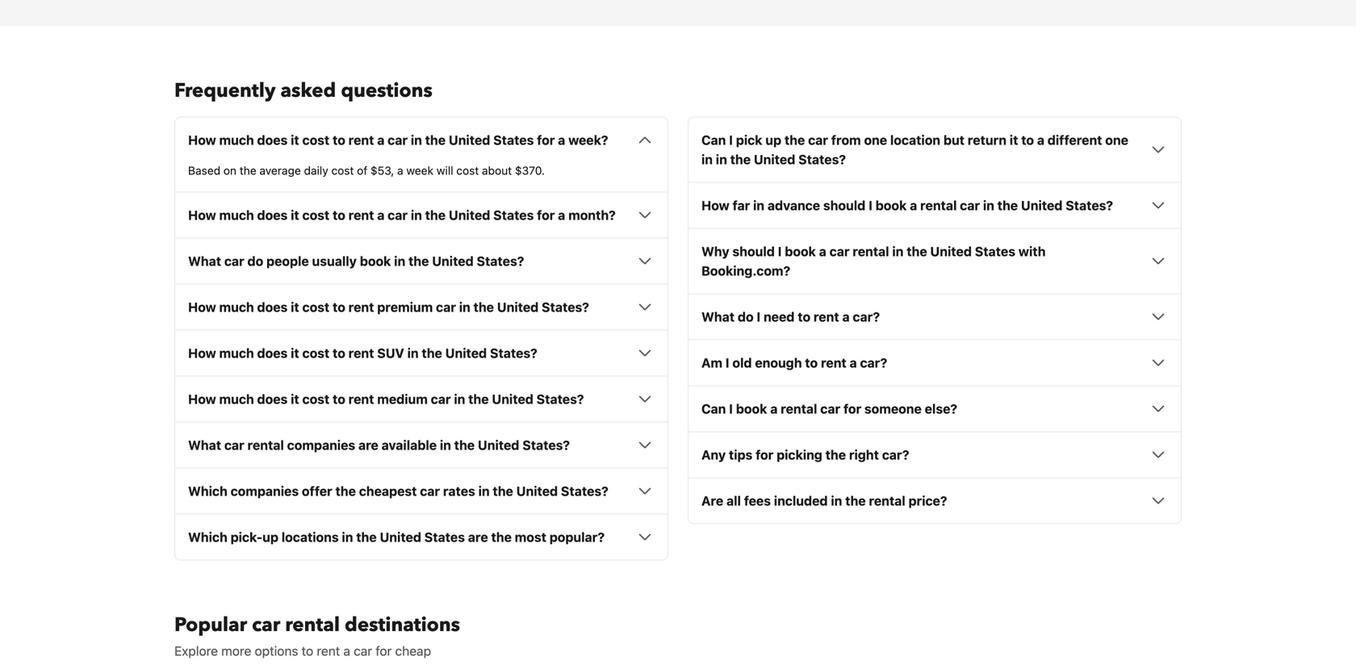 Task type: describe. For each thing, give the bounding box(es) containing it.
destinations
[[345, 612, 460, 639]]

locations
[[282, 530, 339, 545]]

can i pick up the car from one location but return it to a different one in in the united states? button
[[702, 130, 1168, 169]]

it for how much does it cost to rent a car in the united states for a month?
[[291, 207, 299, 223]]

to inside can i pick up the car from one location but return it to a different one in in the united states?
[[1022, 132, 1034, 148]]

picking
[[777, 447, 823, 463]]

explore
[[174, 643, 218, 659]]

old
[[733, 355, 752, 370]]

in inside "dropdown button"
[[394, 253, 406, 269]]

which for which companies offer the cheapest car rates  in the united states?
[[188, 484, 228, 499]]

a inside "dropdown button"
[[850, 355, 857, 370]]

frequently
[[174, 77, 276, 104]]

which companies offer the cheapest car rates  in the united states? button
[[188, 481, 655, 501]]

why should i book a car rental in the united states with booking.com?
[[702, 244, 1046, 278]]

based
[[188, 164, 221, 177]]

it for how much does it cost to rent medium car in the united states?
[[291, 391, 299, 407]]

car inside can i pick up the car from one location but return it to a different one in in the united states?
[[808, 132, 828, 148]]

which pick-up locations in the united states are the most popular? button
[[188, 528, 655, 547]]

on
[[224, 164, 237, 177]]

rental inside why should i book a car rental in the united states with booking.com?
[[853, 244, 890, 259]]

a inside can i pick up the car from one location but return it to a different one in in the united states?
[[1038, 132, 1045, 148]]

pick
[[736, 132, 763, 148]]

united inside can i pick up the car from one location but return it to a different one in in the united states?
[[754, 152, 796, 167]]

2 vertical spatial car?
[[882, 447, 910, 463]]

united inside why should i book a car rental in the united states with booking.com?
[[931, 244, 972, 259]]

what car rental companies are available in the united states? button
[[188, 435, 655, 455]]

far
[[733, 198, 750, 213]]

can i book a rental car for someone else?
[[702, 401, 958, 416]]

available
[[382, 437, 437, 453]]

rent right need
[[814, 309, 840, 324]]

all
[[727, 493, 741, 509]]

am i old enough to rent a car?
[[702, 355, 888, 370]]

states? inside can i pick up the car from one location but return it to a different one in in the united states?
[[799, 152, 846, 167]]

cost for how much does it cost to rent suv in the united states?
[[302, 345, 330, 361]]

but
[[944, 132, 965, 148]]

most
[[515, 530, 547, 545]]

states down rates
[[425, 530, 465, 545]]

more
[[221, 643, 251, 659]]

what car do people usually book in the united states?
[[188, 253, 524, 269]]

the down how much does it cost to rent suv in the united states? dropdown button
[[468, 391, 489, 407]]

i inside why should i book a car rental in the united states with booking.com?
[[778, 244, 782, 259]]

daily
[[304, 164, 328, 177]]

someone
[[865, 401, 922, 416]]

states? inside what car rental companies are available in the united states? dropdown button
[[523, 437, 570, 453]]

popular
[[174, 612, 247, 639]]

are
[[702, 493, 724, 509]]

cost left of
[[331, 164, 354, 177]]

rent left medium
[[349, 391, 374, 407]]

average
[[260, 164, 301, 177]]

can i pick up the car from one location but return it to a different one in in the united states?
[[702, 132, 1129, 167]]

in inside why should i book a car rental in the united states with booking.com?
[[893, 244, 904, 259]]

for inside dropdown button
[[537, 132, 555, 148]]

the inside why should i book a car rental in the united states with booking.com?
[[907, 244, 928, 259]]

a up $53,
[[377, 132, 385, 148]]

week?
[[569, 132, 608, 148]]

car? for am i old enough to rent a car?
[[860, 355, 888, 370]]

rent left premium
[[349, 299, 374, 315]]

for inside popular car rental destinations explore more options to rent a car for cheap
[[376, 643, 392, 659]]

how for how far in advance should i book a rental car in the united states?
[[702, 198, 730, 213]]

fees
[[744, 493, 771, 509]]

usually
[[312, 253, 357, 269]]

any tips for picking the right car?
[[702, 447, 910, 463]]

what car rental companies are available in the united states?
[[188, 437, 570, 453]]

popular?
[[550, 530, 605, 545]]

it for how much does it cost to rent a car in the united states for a week?
[[291, 132, 299, 148]]

how much does it cost to rent a car in the united states for a week? button
[[188, 130, 655, 150]]

will
[[437, 164, 453, 177]]

pick-
[[231, 530, 263, 545]]

in inside dropdown button
[[411, 132, 422, 148]]

the down return
[[998, 198, 1018, 213]]

a left 'week?'
[[558, 132, 566, 148]]

how for how much does it cost to rent medium car in the united states?
[[188, 391, 216, 407]]

a inside why should i book a car rental in the united states with booking.com?
[[819, 244, 827, 259]]

states? inside how much does it cost to rent suv in the united states? dropdown button
[[490, 345, 538, 361]]

right
[[849, 447, 879, 463]]

premium
[[377, 299, 433, 315]]

price?
[[909, 493, 948, 509]]

frequently asked questions
[[174, 77, 433, 104]]

need
[[764, 309, 795, 324]]

cheapest
[[359, 484, 417, 499]]

to down how much does it cost to rent suv in the united states?
[[333, 391, 345, 407]]

much for how much does it cost to rent a car in the united states for a month?
[[219, 207, 254, 223]]

to inside popular car rental destinations explore more options to rent a car for cheap
[[302, 643, 313, 659]]

a inside popular car rental destinations explore more options to rent a car for cheap
[[344, 643, 350, 659]]

what for what car do people usually book in the united states?
[[188, 253, 221, 269]]

different
[[1048, 132, 1103, 148]]

can i book a rental car for someone else? button
[[702, 399, 1168, 419]]

what for what do i need to rent a car?
[[702, 309, 735, 324]]

the right on
[[240, 164, 257, 177]]

based on the average daily cost of $53, a week will cost about $370.
[[188, 164, 545, 177]]

questions
[[341, 77, 433, 104]]

how much does it cost to rent a car in the united states for a month?
[[188, 207, 616, 223]]

a right $53,
[[397, 164, 403, 177]]

it for how much does it cost to rent premium car in the united states?
[[291, 299, 299, 315]]

car? for what do i need to rent a car?
[[853, 309, 880, 324]]

how for how much does it cost to rent a car in the united states for a month?
[[188, 207, 216, 223]]

to inside dropdown button
[[333, 132, 345, 148]]

united inside "dropdown button"
[[432, 253, 474, 269]]

how much does it cost to rent suv in the united states?
[[188, 345, 538, 361]]

how for how much does it cost to rent premium car in the united states?
[[188, 299, 216, 315]]

why
[[702, 244, 730, 259]]

asked
[[281, 77, 336, 104]]

book down 'old'
[[736, 401, 767, 416]]

to inside "dropdown button"
[[805, 355, 818, 370]]

should inside why should i book a car rental in the united states with booking.com?
[[733, 244, 775, 259]]

any tips for picking the right car? button
[[702, 445, 1168, 465]]

of
[[357, 164, 368, 177]]

included
[[774, 493, 828, 509]]

cost for how much does it cost to rent premium car in the united states?
[[302, 299, 330, 315]]

about
[[482, 164, 512, 177]]

does for how much does it cost to rent a car in the united states for a month?
[[257, 207, 288, 223]]

why should i book a car rental in the united states with booking.com? button
[[702, 242, 1168, 280]]

a down enough
[[771, 401, 778, 416]]

location
[[891, 132, 941, 148]]

booking.com?
[[702, 263, 791, 278]]

which companies offer the cheapest car rates  in the united states?
[[188, 484, 609, 499]]

are all fees included in the rental price?
[[702, 493, 948, 509]]

the right rates
[[493, 484, 513, 499]]

any
[[702, 447, 726, 463]]

rent inside popular car rental destinations explore more options to rent a car for cheap
[[317, 643, 340, 659]]

i inside "dropdown button"
[[726, 355, 730, 370]]

the inside dropdown button
[[425, 132, 446, 148]]

i up tips
[[729, 401, 733, 416]]

are all fees included in the rental price? button
[[702, 491, 1168, 511]]

does for how much does it cost to rent medium car in the united states?
[[257, 391, 288, 407]]

$370.
[[515, 164, 545, 177]]

what do i need to rent a car?
[[702, 309, 880, 324]]

with
[[1019, 244, 1046, 259]]

to down the usually
[[333, 299, 345, 315]]



Task type: vqa. For each thing, say whether or not it's contained in the screenshot.
'7.5'
no



Task type: locate. For each thing, give the bounding box(es) containing it.
return
[[968, 132, 1007, 148]]

0 vertical spatial are
[[359, 437, 379, 453]]

what inside what car rental companies are available in the united states? dropdown button
[[188, 437, 221, 453]]

to right enough
[[805, 355, 818, 370]]

book
[[876, 198, 907, 213], [785, 244, 816, 259], [360, 253, 391, 269], [736, 401, 767, 416]]

rental inside popular car rental destinations explore more options to rent a car for cheap
[[285, 612, 340, 639]]

for right tips
[[756, 447, 774, 463]]

cost inside how much does it cost to rent premium car in the united states? dropdown button
[[302, 299, 330, 315]]

1 vertical spatial car?
[[860, 355, 888, 370]]

0 vertical spatial can
[[702, 132, 726, 148]]

book right the usually
[[360, 253, 391, 269]]

rent left suv
[[349, 345, 374, 361]]

car?
[[853, 309, 880, 324], [860, 355, 888, 370], [882, 447, 910, 463]]

should inside how far in advance should i book a rental car in the united states? dropdown button
[[824, 198, 866, 213]]

states? inside how much does it cost to rent premium car in the united states? dropdown button
[[542, 299, 589, 315]]

it inside dropdown button
[[291, 345, 299, 361]]

1 vertical spatial can
[[702, 401, 726, 416]]

does for how much does it cost to rent a car in the united states for a week?
[[257, 132, 288, 148]]

states? inside which companies offer the cheapest car rates  in the united states? dropdown button
[[561, 484, 609, 499]]

united inside dropdown button
[[449, 132, 490, 148]]

united
[[449, 132, 490, 148], [754, 152, 796, 167], [1021, 198, 1063, 213], [449, 207, 490, 223], [931, 244, 972, 259], [432, 253, 474, 269], [497, 299, 539, 315], [445, 345, 487, 361], [492, 391, 534, 407], [478, 437, 520, 453], [517, 484, 558, 499], [380, 530, 422, 545]]

how inside how much does it cost to rent medium car in the united states? dropdown button
[[188, 391, 216, 407]]

how inside how much does it cost to rent premium car in the united states? dropdown button
[[188, 299, 216, 315]]

car? up someone
[[860, 355, 888, 370]]

cheap
[[395, 643, 431, 659]]

can for can i book a rental car for someone else?
[[702, 401, 726, 416]]

cost inside how much does it cost to rent a car in the united states for a week? dropdown button
[[302, 132, 330, 148]]

the down pick
[[730, 152, 751, 167]]

for left 'month?'
[[537, 207, 555, 223]]

car inside why should i book a car rental in the united states with booking.com?
[[830, 244, 850, 259]]

are down rates
[[468, 530, 488, 545]]

to right return
[[1022, 132, 1034, 148]]

companies inside dropdown button
[[231, 484, 299, 499]]

the down will
[[425, 207, 446, 223]]

0 horizontal spatial one
[[864, 132, 888, 148]]

how for how much does it cost to rent suv in the united states?
[[188, 345, 216, 361]]

i inside can i pick up the car from one location but return it to a different one in in the united states?
[[729, 132, 733, 148]]

2 which from the top
[[188, 530, 228, 545]]

which pick-up locations in the united states are the most popular?
[[188, 530, 605, 545]]

what do i need to rent a car? button
[[702, 307, 1168, 326]]

popular car rental destinations explore more options to rent a car for cheap
[[174, 612, 460, 659]]

cost inside how much does it cost to rent a car in the united states for a month? dropdown button
[[302, 207, 330, 223]]

i up booking.com?
[[778, 244, 782, 259]]

can inside can i pick up the car from one location but return it to a different one in in the united states?
[[702, 132, 726, 148]]

much for how much does it cost to rent medium car in the united states?
[[219, 391, 254, 407]]

0 vertical spatial what
[[188, 253, 221, 269]]

month?
[[569, 207, 616, 223]]

to left suv
[[333, 345, 345, 361]]

how inside how far in advance should i book a rental car in the united states? dropdown button
[[702, 198, 730, 213]]

3 does from the top
[[257, 299, 288, 315]]

should right advance
[[824, 198, 866, 213]]

can for can i pick up the car from one location but return it to a different one in in the united states?
[[702, 132, 726, 148]]

week
[[407, 164, 434, 177]]

does for how much does it cost to rent suv in the united states?
[[257, 345, 288, 361]]

to up based on the average daily cost of $53, a week will cost about $370.
[[333, 132, 345, 148]]

people
[[267, 253, 309, 269]]

one right the different on the top right of the page
[[1106, 132, 1129, 148]]

1 much from the top
[[219, 132, 254, 148]]

the left most
[[491, 530, 512, 545]]

how inside how much does it cost to rent a car in the united states for a month? dropdown button
[[188, 207, 216, 223]]

rent inside dropdown button
[[349, 345, 374, 361]]

for left someone
[[844, 401, 862, 416]]

cost left suv
[[302, 345, 330, 361]]

0 horizontal spatial do
[[248, 253, 263, 269]]

the inside "dropdown button"
[[409, 253, 429, 269]]

what inside what do i need to rent a car? dropdown button
[[702, 309, 735, 324]]

rent right options
[[317, 643, 340, 659]]

how for how much does it cost to rent a car in the united states for a week?
[[188, 132, 216, 148]]

it inside dropdown button
[[291, 132, 299, 148]]

how much does it cost to rent premium car in the united states?
[[188, 299, 589, 315]]

can up any
[[702, 401, 726, 416]]

the up will
[[425, 132, 446, 148]]

the down cheapest
[[356, 530, 377, 545]]

0 horizontal spatial are
[[359, 437, 379, 453]]

1 which from the top
[[188, 484, 228, 499]]

$53,
[[371, 164, 394, 177]]

do inside "dropdown button"
[[248, 253, 263, 269]]

tips
[[729, 447, 753, 463]]

does inside dropdown button
[[257, 132, 288, 148]]

cost up the daily
[[302, 132, 330, 148]]

cost down how much does it cost to rent suv in the united states?
[[302, 391, 330, 407]]

enough
[[755, 355, 802, 370]]

3 much from the top
[[219, 299, 254, 315]]

can left pick
[[702, 132, 726, 148]]

5 does from the top
[[257, 391, 288, 407]]

do left people
[[248, 253, 263, 269]]

the right "offer"
[[336, 484, 356, 499]]

how far in advance should i book a rental car in the united states? button
[[702, 196, 1168, 215]]

what for what car rental companies are available in the united states?
[[188, 437, 221, 453]]

how inside how much does it cost to rent a car in the united states for a week? dropdown button
[[188, 132, 216, 148]]

rent down of
[[349, 207, 374, 223]]

it inside can i pick up the car from one location but return it to a different one in in the united states?
[[1010, 132, 1019, 148]]

how much does it cost to rent a car in the united states for a month? button
[[188, 205, 655, 225]]

how inside how much does it cost to rent suv in the united states? dropdown button
[[188, 345, 216, 361]]

i up why should i book a car rental in the united states with booking.com?
[[869, 198, 873, 213]]

to
[[333, 132, 345, 148], [1022, 132, 1034, 148], [333, 207, 345, 223], [333, 299, 345, 315], [798, 309, 811, 324], [333, 345, 345, 361], [805, 355, 818, 370], [333, 391, 345, 407], [302, 643, 313, 659]]

book inside why should i book a car rental in the united states with booking.com?
[[785, 244, 816, 259]]

car? right right
[[882, 447, 910, 463]]

up right pick
[[766, 132, 782, 148]]

states? inside how far in advance should i book a rental car in the united states? dropdown button
[[1066, 198, 1114, 213]]

the right pick
[[785, 132, 805, 148]]

states
[[494, 132, 534, 148], [494, 207, 534, 223], [975, 244, 1016, 259], [425, 530, 465, 545]]

4 much from the top
[[219, 345, 254, 361]]

i left need
[[757, 309, 761, 324]]

car? down why should i book a car rental in the united states with booking.com?
[[853, 309, 880, 324]]

0 vertical spatial companies
[[287, 437, 355, 453]]

how much does it cost to rent medium car in the united states?
[[188, 391, 584, 407]]

am
[[702, 355, 723, 370]]

0 vertical spatial should
[[824, 198, 866, 213]]

5 much from the top
[[219, 391, 254, 407]]

does for how much does it cost to rent premium car in the united states?
[[257, 299, 288, 315]]

how much does it cost to rent a car in the united states for a week?
[[188, 132, 608, 148]]

the left right
[[826, 447, 846, 463]]

offer
[[302, 484, 332, 499]]

a left 'month?'
[[558, 207, 566, 223]]

companies up pick-
[[231, 484, 299, 499]]

2 vertical spatial what
[[188, 437, 221, 453]]

i left pick
[[729, 132, 733, 148]]

cost right will
[[457, 164, 479, 177]]

2 much from the top
[[219, 207, 254, 223]]

car inside dropdown button
[[420, 484, 440, 499]]

options
[[255, 643, 298, 659]]

0 horizontal spatial up
[[263, 530, 279, 545]]

0 vertical spatial do
[[248, 253, 263, 269]]

car inside "dropdown button"
[[224, 253, 244, 269]]

from
[[832, 132, 861, 148]]

it
[[291, 132, 299, 148], [1010, 132, 1019, 148], [291, 207, 299, 223], [291, 299, 299, 315], [291, 345, 299, 361], [291, 391, 299, 407]]

am i old enough to rent a car? button
[[702, 353, 1168, 372]]

the up rates
[[454, 437, 475, 453]]

one
[[864, 132, 888, 148], [1106, 132, 1129, 148]]

cost
[[302, 132, 330, 148], [331, 164, 354, 177], [457, 164, 479, 177], [302, 207, 330, 223], [302, 299, 330, 315], [302, 345, 330, 361], [302, 391, 330, 407]]

up left locations
[[263, 530, 279, 545]]

rent inside dropdown button
[[349, 132, 374, 148]]

book up why should i book a car rental in the united states with booking.com?
[[876, 198, 907, 213]]

the up how much does it cost to rent suv in the united states? dropdown button
[[474, 299, 494, 315]]

which for which pick-up locations in the united states are the most popular?
[[188, 530, 228, 545]]

a down $53,
[[377, 207, 385, 223]]

which inside dropdown button
[[188, 530, 228, 545]]

cost down the daily
[[302, 207, 330, 223]]

book down advance
[[785, 244, 816, 259]]

1 vertical spatial do
[[738, 309, 754, 324]]

2 one from the left
[[1106, 132, 1129, 148]]

1 one from the left
[[864, 132, 888, 148]]

a
[[377, 132, 385, 148], [558, 132, 566, 148], [1038, 132, 1045, 148], [397, 164, 403, 177], [910, 198, 918, 213], [377, 207, 385, 223], [558, 207, 566, 223], [819, 244, 827, 259], [843, 309, 850, 324], [850, 355, 857, 370], [771, 401, 778, 416], [344, 643, 350, 659]]

the down how far in advance should i book a rental car in the united states?
[[907, 244, 928, 259]]

cost for how much does it cost to rent a car in the united states for a month?
[[302, 207, 330, 223]]

much for how much does it cost to rent a car in the united states for a week?
[[219, 132, 254, 148]]

1 horizontal spatial do
[[738, 309, 754, 324]]

2 can from the top
[[702, 401, 726, 416]]

how far in advance should i book a rental car in the united states?
[[702, 198, 1114, 213]]

to inside dropdown button
[[333, 345, 345, 361]]

0 vertical spatial which
[[188, 484, 228, 499]]

a up can i book a rental car for someone else?
[[850, 355, 857, 370]]

should up booking.com?
[[733, 244, 775, 259]]

1 vertical spatial which
[[188, 530, 228, 545]]

states inside dropdown button
[[494, 132, 534, 148]]

a left the different on the top right of the page
[[1038, 132, 1045, 148]]

rent inside "dropdown button"
[[821, 355, 847, 370]]

companies
[[287, 437, 355, 453], [231, 484, 299, 499]]

rental
[[921, 198, 957, 213], [853, 244, 890, 259], [781, 401, 818, 416], [248, 437, 284, 453], [869, 493, 906, 509], [285, 612, 340, 639]]

does inside dropdown button
[[257, 345, 288, 361]]

0 vertical spatial up
[[766, 132, 782, 148]]

states inside why should i book a car rental in the united states with booking.com?
[[975, 244, 1016, 259]]

1 vertical spatial companies
[[231, 484, 299, 499]]

are
[[359, 437, 379, 453], [468, 530, 488, 545]]

for
[[537, 132, 555, 148], [537, 207, 555, 223], [844, 401, 862, 416], [756, 447, 774, 463], [376, 643, 392, 659]]

the down right
[[846, 493, 866, 509]]

do inside dropdown button
[[738, 309, 754, 324]]

to up the usually
[[333, 207, 345, 223]]

2 does from the top
[[257, 207, 288, 223]]

suv
[[377, 345, 404, 361]]

states? inside how much does it cost to rent medium car in the united states? dropdown button
[[537, 391, 584, 407]]

one right from
[[864, 132, 888, 148]]

advance
[[768, 198, 820, 213]]

1 vertical spatial up
[[263, 530, 279, 545]]

to right options
[[302, 643, 313, 659]]

a down can i pick up the car from one location but return it to a different one in in the united states?
[[910, 198, 918, 213]]

the right suv
[[422, 345, 442, 361]]

which inside dropdown button
[[188, 484, 228, 499]]

how much does it cost to rent premium car in the united states? button
[[188, 297, 655, 317]]

a down destinations
[[344, 643, 350, 659]]

1 can from the top
[[702, 132, 726, 148]]

do left need
[[738, 309, 754, 324]]

rates
[[443, 484, 475, 499]]

cost for how much does it cost to rent a car in the united states for a week?
[[302, 132, 330, 148]]

states? inside the what car do people usually book in the united states? "dropdown button"
[[477, 253, 524, 269]]

1 vertical spatial are
[[468, 530, 488, 545]]

how much does it cost to rent suv in the united states? button
[[188, 343, 655, 363]]

what inside "dropdown button"
[[188, 253, 221, 269]]

rent
[[349, 132, 374, 148], [349, 207, 374, 223], [349, 299, 374, 315], [814, 309, 840, 324], [349, 345, 374, 361], [821, 355, 847, 370], [349, 391, 374, 407], [317, 643, 340, 659]]

rent up can i book a rental car for someone else?
[[821, 355, 847, 370]]

to right need
[[798, 309, 811, 324]]

are left available
[[359, 437, 379, 453]]

0 vertical spatial car?
[[853, 309, 880, 324]]

much inside dropdown button
[[219, 132, 254, 148]]

i left 'old'
[[726, 355, 730, 370]]

how much does it cost to rent medium car in the united states? button
[[188, 389, 655, 409]]

it for how much does it cost to rent suv in the united states?
[[291, 345, 299, 361]]

i
[[729, 132, 733, 148], [869, 198, 873, 213], [778, 244, 782, 259], [757, 309, 761, 324], [726, 355, 730, 370], [729, 401, 733, 416]]

which
[[188, 484, 228, 499], [188, 530, 228, 545]]

a down advance
[[819, 244, 827, 259]]

1 vertical spatial what
[[702, 309, 735, 324]]

1 horizontal spatial are
[[468, 530, 488, 545]]

rent up of
[[349, 132, 374, 148]]

car inside dropdown button
[[388, 132, 408, 148]]

cost inside how much does it cost to rent medium car in the united states? dropdown button
[[302, 391, 330, 407]]

car
[[388, 132, 408, 148], [808, 132, 828, 148], [960, 198, 980, 213], [388, 207, 408, 223], [830, 244, 850, 259], [224, 253, 244, 269], [436, 299, 456, 315], [431, 391, 451, 407], [821, 401, 841, 416], [224, 437, 244, 453], [420, 484, 440, 499], [252, 612, 280, 639], [354, 643, 372, 659]]

1 vertical spatial should
[[733, 244, 775, 259]]

much
[[219, 132, 254, 148], [219, 207, 254, 223], [219, 299, 254, 315], [219, 345, 254, 361], [219, 391, 254, 407]]

4 does from the top
[[257, 345, 288, 361]]

companies inside dropdown button
[[287, 437, 355, 453]]

up inside can i pick up the car from one location but return it to a different one in in the united states?
[[766, 132, 782, 148]]

for left cheap
[[376, 643, 392, 659]]

states down the $370.
[[494, 207, 534, 223]]

0 horizontal spatial should
[[733, 244, 775, 259]]

companies up "offer"
[[287, 437, 355, 453]]

states?
[[799, 152, 846, 167], [1066, 198, 1114, 213], [477, 253, 524, 269], [542, 299, 589, 315], [490, 345, 538, 361], [537, 391, 584, 407], [523, 437, 570, 453], [561, 484, 609, 499]]

cost inside how much does it cost to rent suv in the united states? dropdown button
[[302, 345, 330, 361]]

1 does from the top
[[257, 132, 288, 148]]

states up the $370.
[[494, 132, 534, 148]]

up
[[766, 132, 782, 148], [263, 530, 279, 545]]

much inside dropdown button
[[219, 345, 254, 361]]

states left with
[[975, 244, 1016, 259]]

cost for how much does it cost to rent medium car in the united states?
[[302, 391, 330, 407]]

a down why should i book a car rental in the united states with booking.com?
[[843, 309, 850, 324]]

much for how much does it cost to rent suv in the united states?
[[219, 345, 254, 361]]

else?
[[925, 401, 958, 416]]

1 horizontal spatial up
[[766, 132, 782, 148]]

cost down the usually
[[302, 299, 330, 315]]

medium
[[377, 391, 428, 407]]

car? inside "dropdown button"
[[860, 355, 888, 370]]

much for how much does it cost to rent premium car in the united states?
[[219, 299, 254, 315]]

what car do people usually book in the united states? button
[[188, 251, 655, 271]]

1 horizontal spatial one
[[1106, 132, 1129, 148]]

book inside "dropdown button"
[[360, 253, 391, 269]]

1 horizontal spatial should
[[824, 198, 866, 213]]

for up the $370.
[[537, 132, 555, 148]]

the up how much does it cost to rent premium car in the united states? dropdown button
[[409, 253, 429, 269]]



